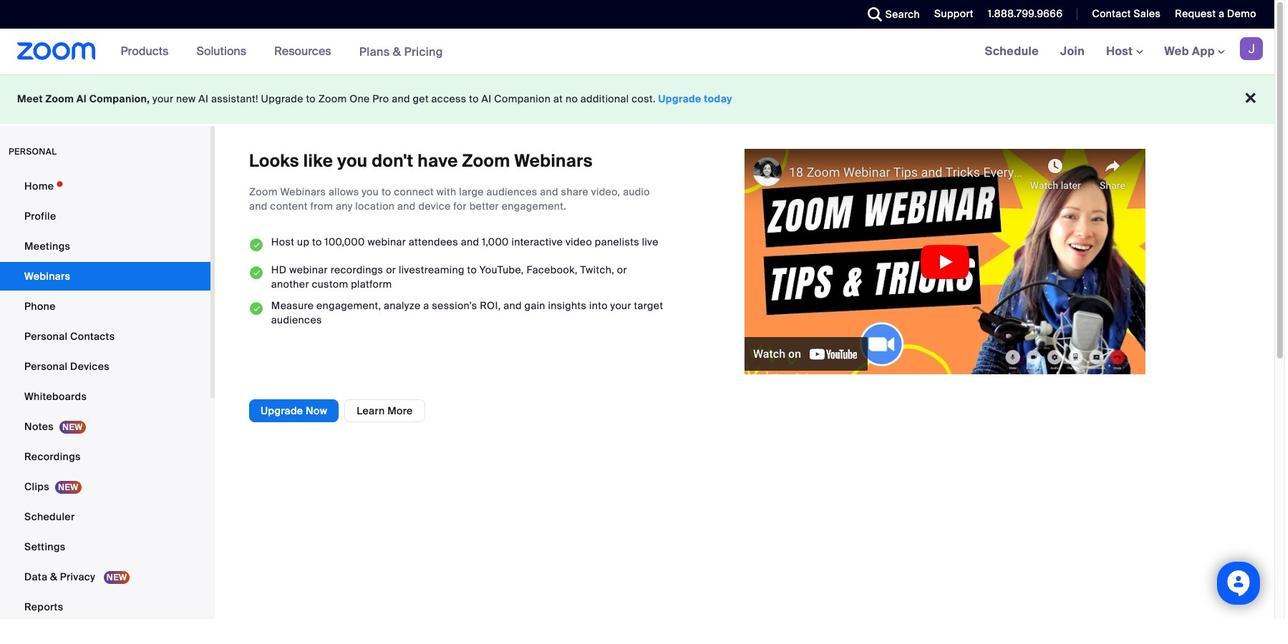 Task type: locate. For each thing, give the bounding box(es) containing it.
additional
[[581, 92, 629, 105]]

access
[[431, 92, 467, 105]]

insights
[[548, 299, 587, 312]]

1 horizontal spatial webinars
[[280, 186, 326, 199]]

zoom up large
[[462, 150, 510, 172]]

device
[[418, 200, 451, 213]]

request a demo link
[[1165, 0, 1275, 29], [1175, 7, 1257, 20]]

0 vertical spatial host
[[1106, 44, 1136, 59]]

1 vertical spatial webinar
[[289, 263, 328, 276]]

web app
[[1165, 44, 1215, 59]]

2 vertical spatial webinars
[[24, 270, 70, 283]]

& for privacy
[[50, 571, 57, 584]]

0 horizontal spatial webinar
[[289, 263, 328, 276]]

support
[[934, 7, 974, 20]]

meet
[[17, 92, 43, 105]]

you up location
[[362, 186, 379, 199]]

0 vertical spatial you
[[337, 150, 368, 172]]

personal contacts link
[[0, 322, 211, 351]]

personal down phone
[[24, 330, 68, 343]]

0 vertical spatial audiences
[[487, 186, 537, 199]]

you up 'allows'
[[337, 150, 368, 172]]

and left get
[[392, 92, 410, 105]]

resources
[[274, 44, 331, 59]]

a
[[1219, 7, 1225, 20], [423, 299, 429, 312]]

2 personal from the top
[[24, 360, 68, 373]]

0 vertical spatial your
[[153, 92, 174, 105]]

products
[[121, 44, 169, 59]]

learn more button
[[345, 400, 425, 422]]

0 horizontal spatial ai
[[76, 92, 87, 105]]

0 vertical spatial &
[[393, 44, 401, 59]]

settings link
[[0, 533, 211, 561]]

home
[[24, 180, 54, 193]]

1.888.799.9666
[[988, 7, 1063, 20]]

to down host up to 100,000 webinar attendees and 1,000 interactive video panelists live at the top of page
[[467, 263, 477, 276]]

audio
[[623, 186, 650, 199]]

your right into
[[610, 299, 631, 312]]

1 vertical spatial host
[[271, 236, 295, 249]]

webinars up share
[[514, 150, 593, 172]]

a left demo
[[1219, 7, 1225, 20]]

1 horizontal spatial or
[[617, 263, 627, 276]]

youtube,
[[480, 263, 524, 276]]

audiences inside measure engagement, analyze a session's roi, and gain insights into your target audiences
[[271, 314, 322, 326]]

0 horizontal spatial &
[[50, 571, 57, 584]]

another
[[271, 278, 309, 291]]

product information navigation
[[110, 29, 454, 75]]

0 vertical spatial webinars
[[514, 150, 593, 172]]

resources button
[[274, 29, 338, 74]]

hd
[[271, 263, 287, 276]]

today
[[704, 92, 733, 105]]

1 vertical spatial audiences
[[271, 314, 322, 326]]

upgrade left now
[[261, 405, 303, 417]]

phone
[[24, 300, 56, 313]]

zoom
[[45, 92, 74, 105], [318, 92, 347, 105], [462, 150, 510, 172], [249, 186, 278, 199]]

learn more
[[357, 405, 413, 417]]

personal contacts
[[24, 330, 115, 343]]

and left 1,000
[[461, 236, 479, 249]]

0 horizontal spatial or
[[386, 263, 396, 276]]

products button
[[121, 29, 175, 74]]

webinar
[[368, 236, 406, 249], [289, 263, 328, 276]]

or right twitch,
[[617, 263, 627, 276]]

and inside measure engagement, analyze a session's roi, and gain insights into your target audiences
[[504, 299, 522, 312]]

twitch,
[[580, 263, 614, 276]]

large
[[459, 186, 484, 199]]

measure
[[271, 299, 314, 312]]

reports link
[[0, 593, 211, 619]]

0 horizontal spatial a
[[423, 299, 429, 312]]

0 vertical spatial personal
[[24, 330, 68, 343]]

personal for personal devices
[[24, 360, 68, 373]]

1 vertical spatial personal
[[24, 360, 68, 373]]

profile picture image
[[1240, 37, 1263, 60]]

0 horizontal spatial host
[[271, 236, 295, 249]]

&
[[393, 44, 401, 59], [50, 571, 57, 584]]

meetings
[[24, 240, 70, 253]]

& inside 'product information' navigation
[[393, 44, 401, 59]]

demo
[[1227, 7, 1257, 20]]

banner
[[0, 29, 1275, 75]]

better
[[469, 200, 499, 213]]

like
[[303, 150, 333, 172]]

0 horizontal spatial webinars
[[24, 270, 70, 283]]

your
[[153, 92, 174, 105], [610, 299, 631, 312]]

to inside hd webinar recordings or livestreaming to youtube, facebook, twitch, or another custom platform
[[467, 263, 477, 276]]

zoom up content
[[249, 186, 278, 199]]

webinars up content
[[280, 186, 326, 199]]

webinar inside hd webinar recordings or livestreaming to youtube, facebook, twitch, or another custom platform
[[289, 263, 328, 276]]

webinar up another
[[289, 263, 328, 276]]

3 ai from the left
[[482, 92, 492, 105]]

personal up whiteboards at bottom
[[24, 360, 68, 373]]

video,
[[591, 186, 620, 199]]

1 vertical spatial webinars
[[280, 186, 326, 199]]

and left gain
[[504, 299, 522, 312]]

1 horizontal spatial your
[[610, 299, 631, 312]]

2 horizontal spatial ai
[[482, 92, 492, 105]]

audiences up the engagement.
[[487, 186, 537, 199]]

measure engagement, analyze a session's roi, and gain insights into your target audiences
[[271, 299, 663, 326]]

host down contact sales
[[1106, 44, 1136, 59]]

0 horizontal spatial your
[[153, 92, 174, 105]]

allows
[[329, 186, 359, 199]]

zoom right meet
[[45, 92, 74, 105]]

and up the engagement.
[[540, 186, 558, 199]]

1 personal from the top
[[24, 330, 68, 343]]

1 vertical spatial &
[[50, 571, 57, 584]]

0 vertical spatial a
[[1219, 7, 1225, 20]]

looks
[[249, 150, 299, 172]]

phone link
[[0, 292, 211, 321]]

companion,
[[89, 92, 150, 105]]

app
[[1192, 44, 1215, 59]]

support link
[[924, 0, 977, 29], [934, 7, 974, 20]]

a right analyze
[[423, 299, 429, 312]]

custom
[[312, 278, 348, 291]]

audiences down measure
[[271, 314, 322, 326]]

engagement,
[[317, 299, 381, 312]]

1 vertical spatial you
[[362, 186, 379, 199]]

hd webinar recordings or livestreaming to youtube, facebook, twitch, or another custom platform
[[271, 263, 627, 291]]

webinars down meetings
[[24, 270, 70, 283]]

& right data
[[50, 571, 57, 584]]

meet zoom ai companion, footer
[[0, 74, 1275, 124]]

ai left companion
[[482, 92, 492, 105]]

corner success image
[[249, 235, 264, 256]]

you
[[337, 150, 368, 172], [362, 186, 379, 199]]

webinar down location
[[368, 236, 406, 249]]

notes link
[[0, 412, 211, 441]]

zoom left one
[[318, 92, 347, 105]]

1 ai from the left
[[76, 92, 87, 105]]

pricing
[[404, 44, 443, 59]]

1 vertical spatial a
[[423, 299, 429, 312]]

upgrade now
[[261, 405, 327, 417]]

webinars
[[514, 150, 593, 172], [280, 186, 326, 199], [24, 270, 70, 283]]

1 or from the left
[[386, 263, 396, 276]]

for
[[453, 200, 467, 213]]

search button
[[857, 0, 924, 29]]

1 horizontal spatial host
[[1106, 44, 1136, 59]]

& for pricing
[[393, 44, 401, 59]]

1 horizontal spatial &
[[393, 44, 401, 59]]

profile link
[[0, 202, 211, 231]]

schedule
[[985, 44, 1039, 59]]

webinars inside personal menu menu
[[24, 270, 70, 283]]

host for host
[[1106, 44, 1136, 59]]

ai left companion, on the left top of page
[[76, 92, 87, 105]]

host inside meetings navigation
[[1106, 44, 1136, 59]]

or up 'platform' on the left of page
[[386, 263, 396, 276]]

profile
[[24, 210, 56, 223]]

assistant!
[[211, 92, 258, 105]]

ai right new
[[199, 92, 209, 105]]

& inside personal menu menu
[[50, 571, 57, 584]]

to up location
[[382, 186, 391, 199]]

notes
[[24, 420, 54, 433]]

1 horizontal spatial webinar
[[368, 236, 406, 249]]

host left up
[[271, 236, 295, 249]]

2 horizontal spatial webinars
[[514, 150, 593, 172]]

0 horizontal spatial audiences
[[271, 314, 322, 326]]

& right plans
[[393, 44, 401, 59]]

1 horizontal spatial ai
[[199, 92, 209, 105]]

zoom logo image
[[17, 42, 96, 60]]

or
[[386, 263, 396, 276], [617, 263, 627, 276]]

and
[[392, 92, 410, 105], [540, 186, 558, 199], [249, 200, 268, 213], [397, 200, 416, 213], [461, 236, 479, 249], [504, 299, 522, 312]]

1 vertical spatial your
[[610, 299, 631, 312]]

facebook,
[[527, 263, 578, 276]]

whiteboards
[[24, 390, 87, 403]]

ai
[[76, 92, 87, 105], [199, 92, 209, 105], [482, 92, 492, 105]]

1 horizontal spatial a
[[1219, 7, 1225, 20]]

livestreaming
[[399, 263, 465, 276]]

your left new
[[153, 92, 174, 105]]

meetings navigation
[[974, 29, 1275, 75]]

and inside meet zoom ai companion, footer
[[392, 92, 410, 105]]

1 horizontal spatial audiences
[[487, 186, 537, 199]]

your inside measure engagement, analyze a session's roi, and gain insights into your target audiences
[[610, 299, 631, 312]]



Task type: vqa. For each thing, say whether or not it's contained in the screenshot.
Canvas
no



Task type: describe. For each thing, give the bounding box(es) containing it.
zoom inside zoom webinars allows you to connect with large audiences and share video, audio and content from any location and device for better engagement.
[[249, 186, 278, 199]]

join
[[1060, 44, 1085, 59]]

your inside meet zoom ai companion, footer
[[153, 92, 174, 105]]

web
[[1165, 44, 1189, 59]]

1,000
[[482, 236, 509, 249]]

data & privacy
[[24, 571, 98, 584]]

to inside zoom webinars allows you to connect with large audiences and share video, audio and content from any location and device for better engagement.
[[382, 186, 391, 199]]

whiteboards link
[[0, 382, 211, 411]]

meetings link
[[0, 232, 211, 261]]

upgrade now button
[[249, 400, 339, 422]]

session's
[[432, 299, 477, 312]]

upgrade inside button
[[261, 405, 303, 417]]

upgrade right the cost.
[[658, 92, 702, 105]]

audiences inside zoom webinars allows you to connect with large audiences and share video, audio and content from any location and device for better engagement.
[[487, 186, 537, 199]]

gain
[[525, 299, 546, 312]]

zoom webinars allows you to connect with large audiences and share video, audio and content from any location and device for better engagement.
[[249, 186, 650, 213]]

100,000
[[325, 236, 365, 249]]

settings
[[24, 541, 66, 553]]

solutions
[[196, 44, 246, 59]]

have
[[418, 150, 458, 172]]

now
[[306, 405, 327, 417]]

engagement.
[[502, 200, 566, 213]]

you inside zoom webinars allows you to connect with large audiences and share video, audio and content from any location and device for better engagement.
[[362, 186, 379, 199]]

2 or from the left
[[617, 263, 627, 276]]

location
[[355, 200, 395, 213]]

target
[[634, 299, 663, 312]]

clips link
[[0, 473, 211, 501]]

scheduler
[[24, 511, 75, 523]]

pro
[[373, 92, 389, 105]]

contact sales
[[1092, 7, 1161, 20]]

webinars inside zoom webinars allows you to connect with large audiences and share video, audio and content from any location and device for better engagement.
[[280, 186, 326, 199]]

home link
[[0, 172, 211, 200]]

learn
[[357, 405, 385, 417]]

personal devices link
[[0, 352, 211, 381]]

host up to 100,000 webinar attendees and 1,000 interactive video panelists live
[[271, 236, 659, 249]]

2 ai from the left
[[199, 92, 209, 105]]

upgrade down 'product information' navigation
[[261, 92, 303, 105]]

scheduler link
[[0, 503, 211, 531]]

personal devices
[[24, 360, 110, 373]]

new
[[176, 92, 196, 105]]

connect
[[394, 186, 434, 199]]

interactive
[[512, 236, 563, 249]]

from
[[310, 200, 333, 213]]

one
[[350, 92, 370, 105]]

upgrade today link
[[658, 92, 733, 105]]

to right up
[[312, 236, 322, 249]]

and down connect
[[397, 200, 416, 213]]

host for host up to 100,000 webinar attendees and 1,000 interactive video panelists live
[[271, 236, 295, 249]]

0 vertical spatial webinar
[[368, 236, 406, 249]]

webinars link
[[0, 262, 211, 291]]

no
[[566, 92, 578, 105]]

up
[[297, 236, 310, 249]]

web app button
[[1165, 44, 1225, 59]]

platform
[[351, 278, 392, 291]]

devices
[[70, 360, 110, 373]]

roi,
[[480, 299, 501, 312]]

to right access
[[469, 92, 479, 105]]

cost.
[[632, 92, 656, 105]]

meet zoom ai companion, your new ai assistant! upgrade to zoom one pro and get access to ai companion at no additional cost. upgrade today
[[17, 92, 733, 105]]

host button
[[1106, 44, 1143, 59]]

any
[[336, 200, 353, 213]]

to down resources dropdown button at the top left
[[306, 92, 316, 105]]

more
[[388, 405, 413, 417]]

solutions button
[[196, 29, 253, 74]]

join link
[[1050, 29, 1096, 74]]

live
[[642, 236, 659, 249]]

personal for personal contacts
[[24, 330, 68, 343]]

request
[[1175, 7, 1216, 20]]

data
[[24, 571, 47, 584]]

personal
[[9, 146, 57, 158]]

data & privacy link
[[0, 563, 211, 591]]

recordings
[[24, 450, 81, 463]]

banner containing products
[[0, 29, 1275, 75]]

personal menu menu
[[0, 172, 211, 619]]

attendees
[[409, 236, 458, 249]]

companion
[[494, 92, 551, 105]]

schedule link
[[974, 29, 1050, 74]]

clips
[[24, 480, 49, 493]]

get
[[413, 92, 429, 105]]

don't
[[372, 150, 413, 172]]

with
[[437, 186, 457, 199]]

recordings link
[[0, 443, 211, 471]]

share
[[561, 186, 589, 199]]

and left content
[[249, 200, 268, 213]]

privacy
[[60, 571, 95, 584]]

analyze
[[384, 299, 421, 312]]

request a demo
[[1175, 7, 1257, 20]]

into
[[589, 299, 608, 312]]

recordings
[[331, 263, 383, 276]]

at
[[553, 92, 563, 105]]

contact
[[1092, 7, 1131, 20]]

a inside measure engagement, analyze a session's roi, and gain insights into your target audiences
[[423, 299, 429, 312]]



